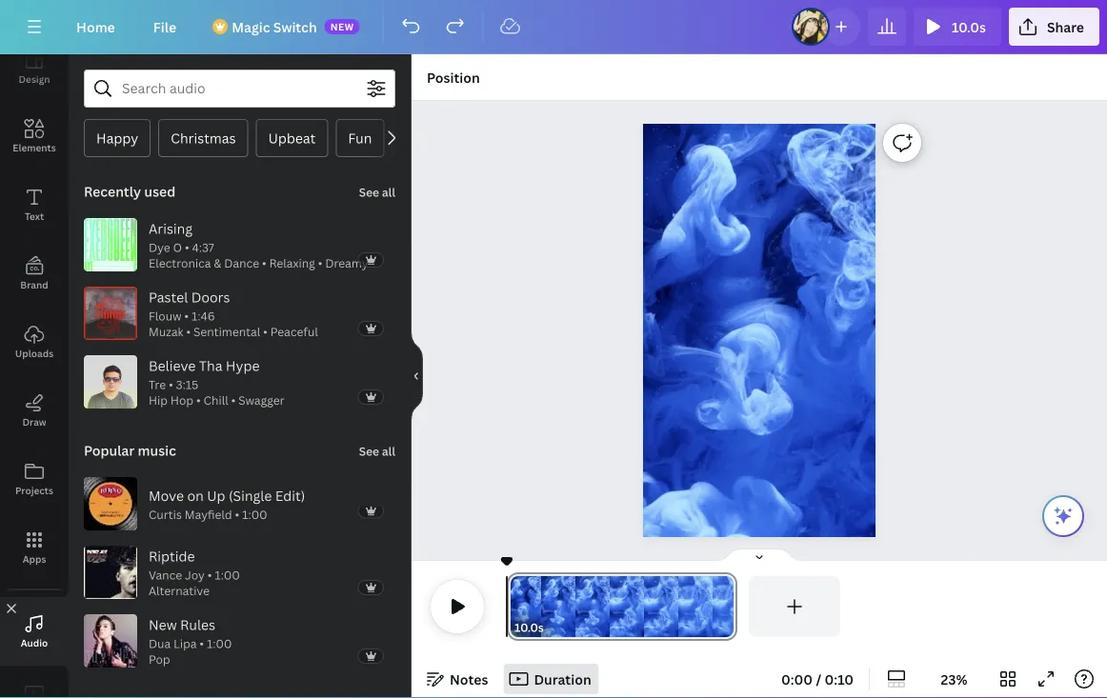Task type: vqa. For each thing, say whether or not it's contained in the screenshot.
Search audio search field
yes



Task type: locate. For each thing, give the bounding box(es) containing it.
file
[[153, 18, 176, 36]]

23% button
[[923, 664, 985, 695]]

vance
[[149, 567, 182, 583]]

hip
[[149, 393, 168, 408]]

4:37
[[192, 240, 214, 255]]

pastel
[[149, 288, 188, 306]]

tre
[[149, 377, 166, 392]]

• right joy
[[207, 567, 212, 583]]

believe
[[149, 357, 196, 375]]

1:00 for new rules
[[207, 636, 232, 652]]

text button
[[0, 171, 69, 239]]

Page title text field
[[552, 618, 560, 637]]

1 vertical spatial see all button
[[357, 432, 397, 470]]

dye o • 4:37 electronica & dance • relaxing • dreamy
[[149, 240, 368, 271]]

projects button
[[0, 445, 69, 514]]

(single
[[229, 487, 272, 505]]

10.0s button
[[914, 8, 1001, 46], [514, 618, 544, 637]]

on
[[187, 487, 204, 505]]

• right lipa
[[200, 636, 204, 652]]

projects
[[15, 484, 53, 497]]

1 all from the top
[[382, 184, 395, 200]]

1:00 for riptide
[[215, 567, 240, 583]]

1:00 down (single
[[242, 507, 267, 522]]

happy button
[[84, 119, 151, 157]]

all
[[382, 184, 395, 200], [382, 443, 395, 459]]

pop
[[149, 652, 170, 668]]

• inside vance joy • 1:00 alternative
[[207, 567, 212, 583]]

2 see all from the top
[[359, 443, 395, 459]]

hide image
[[411, 331, 423, 422]]

dua lipa • 1:00 pop
[[149, 636, 232, 668]]

1:46
[[192, 308, 215, 324]]

audio button
[[0, 597, 69, 666]]

relaxing
[[269, 256, 315, 271]]

elements button
[[0, 102, 69, 171]]

new
[[149, 616, 177, 634]]

apps
[[23, 553, 46, 565]]

see
[[359, 184, 379, 200], [359, 443, 379, 459]]

tha
[[199, 357, 222, 375]]

see all button
[[357, 172, 397, 211], [357, 432, 397, 470]]

alternative, 60 seconds element
[[149, 567, 240, 599]]

alternative
[[149, 583, 210, 599]]

pastel doors
[[149, 288, 230, 306]]

1 horizontal spatial 10.0s button
[[914, 8, 1001, 46]]

electronica
[[149, 256, 211, 271]]

1:00 inside vance joy • 1:00 alternative
[[215, 567, 240, 583]]

0 horizontal spatial 10.0s
[[514, 620, 544, 635]]

1:00 down the rules
[[207, 636, 232, 652]]

arising
[[149, 220, 193, 238]]

/
[[816, 670, 821, 688]]

2 see from the top
[[359, 443, 379, 459]]

see all for move on up (single edit)
[[359, 443, 395, 459]]

1 see all from the top
[[359, 184, 395, 200]]

1 see all button from the top
[[357, 172, 397, 211]]

muzak, sentimental, peaceful, 106 seconds element
[[149, 308, 318, 340]]

10.0s left share dropdown button
[[952, 18, 986, 36]]

uploads button
[[0, 308, 69, 376]]

1:00 inside dua lipa • 1:00 pop
[[207, 636, 232, 652]]

position button
[[419, 62, 487, 92]]

trimming, start edge slider
[[507, 576, 524, 637]]

0 vertical spatial all
[[382, 184, 395, 200]]

• right chill
[[231, 393, 236, 408]]

magic
[[232, 18, 270, 36]]

1 vertical spatial see all
[[359, 443, 395, 459]]

0 vertical spatial see
[[359, 184, 379, 200]]

•
[[185, 240, 189, 255], [262, 256, 266, 271], [318, 256, 322, 271], [184, 308, 189, 324], [186, 324, 191, 340], [263, 324, 268, 340], [169, 377, 173, 392], [196, 393, 201, 408], [231, 393, 236, 408], [235, 507, 239, 522], [207, 567, 212, 583], [200, 636, 204, 652]]

happy
[[96, 129, 138, 147]]

2 vertical spatial 1:00
[[207, 636, 232, 652]]

duration
[[534, 670, 591, 688]]

0 vertical spatial 1:00
[[242, 507, 267, 522]]

draw
[[22, 415, 46, 428]]

o
[[173, 240, 182, 255]]

1 vertical spatial 1:00
[[215, 567, 240, 583]]

1 horizontal spatial 10.0s
[[952, 18, 986, 36]]

canva assistant image
[[1052, 505, 1075, 528]]

notes
[[450, 670, 488, 688]]

1 vertical spatial 10.0s button
[[514, 618, 544, 637]]

0 vertical spatial 10.0s
[[952, 18, 986, 36]]

see all for arising
[[359, 184, 395, 200]]

1 vertical spatial all
[[382, 443, 395, 459]]

1 vertical spatial see
[[359, 443, 379, 459]]

0 vertical spatial see all
[[359, 184, 395, 200]]

flouw
[[149, 308, 181, 324]]

1:00 right joy
[[215, 567, 240, 583]]

dreamy
[[325, 256, 368, 271]]

up
[[207, 487, 225, 505]]

christmas
[[171, 129, 236, 147]]

10.0s
[[952, 18, 986, 36], [514, 620, 544, 635]]

• right muzak
[[186, 324, 191, 340]]

audio
[[21, 636, 48, 649]]

1 see from the top
[[359, 184, 379, 200]]

2 see all button from the top
[[357, 432, 397, 470]]

all for arising
[[382, 184, 395, 200]]

draw button
[[0, 376, 69, 445]]

rules
[[180, 616, 215, 634]]

• left peaceful
[[263, 324, 268, 340]]

uploads
[[15, 347, 53, 360]]

0 vertical spatial see all button
[[357, 172, 397, 211]]

• right dance
[[262, 256, 266, 271]]

0 horizontal spatial 10.0s button
[[514, 618, 544, 637]]

0 vertical spatial 10.0s button
[[914, 8, 1001, 46]]

2 all from the top
[[382, 443, 395, 459]]

magic switch
[[232, 18, 317, 36]]

brand button
[[0, 239, 69, 308]]

1 vertical spatial 10.0s
[[514, 620, 544, 635]]

see all
[[359, 184, 395, 200], [359, 443, 395, 459]]

see for move on up (single edit)
[[359, 443, 379, 459]]

new rules
[[149, 616, 215, 634]]

edit)
[[275, 487, 305, 505]]

fun button
[[336, 119, 384, 157]]

hide pages image
[[714, 548, 805, 563]]

design
[[19, 72, 50, 85]]

position
[[427, 68, 480, 86]]

dance
[[224, 256, 259, 271]]

10.0s left page title text box
[[514, 620, 544, 635]]

upbeat button
[[256, 119, 328, 157]]

move on up (single edit)
[[149, 487, 305, 505]]



Task type: describe. For each thing, give the bounding box(es) containing it.
peaceful
[[270, 324, 318, 340]]

music
[[138, 442, 176, 460]]

doors
[[191, 288, 230, 306]]

riptide
[[149, 547, 195, 565]]

side panel tab list
[[0, 33, 69, 698]]

• right o
[[185, 240, 189, 255]]

0:10
[[825, 670, 854, 688]]

christmas button
[[158, 119, 248, 157]]

swagger
[[238, 393, 285, 408]]

popular music
[[84, 442, 176, 460]]

home link
[[61, 8, 130, 46]]

popular
[[84, 442, 135, 460]]

share button
[[1009, 8, 1099, 46]]

design button
[[0, 33, 69, 102]]

text
[[25, 210, 44, 222]]

tre • 3:15 hip hop • chill • swagger
[[149, 377, 285, 408]]

10.0s button inside main menu bar
[[914, 8, 1001, 46]]

vance joy • 1:00 alternative
[[149, 567, 240, 599]]

used
[[144, 182, 176, 201]]

pop, 60 seconds element
[[149, 636, 232, 668]]

apps button
[[0, 514, 69, 582]]

• right tre
[[169, 377, 173, 392]]

flouw • 1:46 muzak • sentimental • peaceful
[[149, 308, 318, 340]]

• inside dua lipa • 1:00 pop
[[200, 636, 204, 652]]

file button
[[138, 8, 192, 46]]

sentimental
[[193, 324, 260, 340]]

brand
[[20, 278, 48, 291]]

home
[[76, 18, 115, 36]]

• down 'move on up (single edit)'
[[235, 507, 239, 522]]

main menu bar
[[0, 0, 1107, 54]]

see for arising
[[359, 184, 379, 200]]

switch
[[273, 18, 317, 36]]

.
[[665, 166, 666, 173]]

chill
[[204, 393, 228, 408]]

10.0s inside main menu bar
[[952, 18, 986, 36]]

mayfield
[[185, 507, 232, 522]]

notes button
[[419, 664, 496, 695]]

dua
[[149, 636, 171, 652]]

muzak
[[149, 324, 183, 340]]

curtis mayfield • 1:00
[[149, 507, 267, 522]]

recently used
[[84, 182, 176, 201]]

fun
[[348, 129, 372, 147]]

trimming, end edge slider
[[720, 576, 737, 637]]

hype
[[226, 357, 260, 375]]

• left "1:46"
[[184, 308, 189, 324]]

curtis
[[149, 507, 182, 522]]

hop
[[170, 393, 194, 408]]

move
[[149, 487, 184, 505]]

&
[[214, 256, 221, 271]]

upbeat
[[268, 129, 316, 147]]

lipa
[[173, 636, 197, 652]]

recently
[[84, 182, 141, 201]]

see all button for move on up (single edit)
[[357, 432, 397, 470]]

see all button for arising
[[357, 172, 397, 211]]

• left dreamy
[[318, 256, 322, 271]]

3:15
[[176, 377, 198, 392]]

dye
[[149, 240, 170, 255]]

elements
[[13, 141, 56, 154]]

0:00 / 0:10
[[781, 670, 854, 688]]

• right the hop
[[196, 393, 201, 408]]

Search audio search field
[[122, 70, 357, 107]]

joy
[[185, 567, 205, 583]]

23%
[[941, 670, 967, 688]]

new
[[330, 20, 354, 33]]

electronica & dance, relaxing, dreamy, 277 seconds element
[[149, 240, 368, 272]]

all for move on up (single edit)
[[382, 443, 395, 459]]

believe tha hype
[[149, 357, 260, 375]]

duration button
[[503, 664, 599, 695]]

0:00
[[781, 670, 813, 688]]

share
[[1047, 18, 1084, 36]]

hip hop, chill, swagger, 195 seconds element
[[149, 377, 285, 409]]



